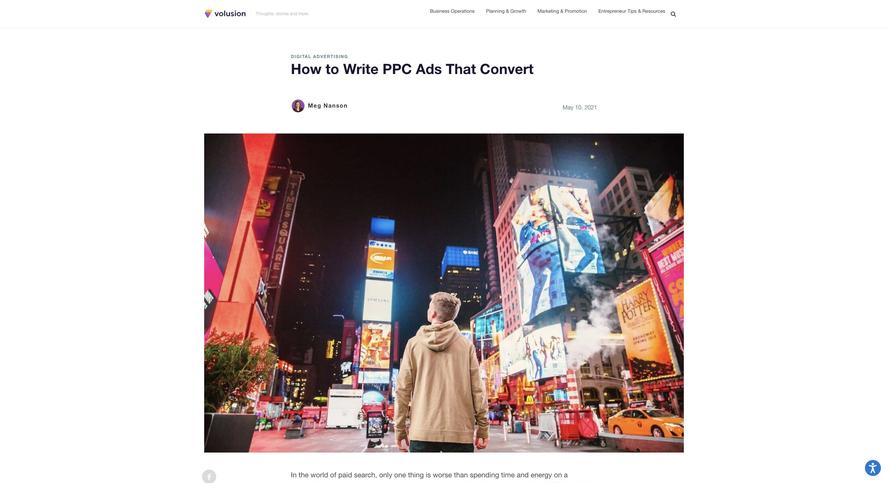 Task type: locate. For each thing, give the bounding box(es) containing it.
how
[[291, 60, 322, 77]]

& right "marketing"
[[561, 8, 564, 14]]

0 horizontal spatial get
[[364, 482, 374, 484]]

nanson
[[324, 102, 348, 109]]

open accessibe: accessibility options, statement and help image
[[870, 464, 878, 474]]

that down of
[[324, 482, 337, 484]]

doesn't
[[339, 482, 362, 484]]

the
[[299, 472, 309, 480], [570, 482, 580, 484]]

get down than at the right bottom
[[452, 482, 462, 484]]

business operations link
[[430, 7, 475, 15]]

is
[[426, 472, 431, 480]]

how to write ppc ads that convert image
[[204, 134, 684, 454]]

a
[[564, 472, 568, 480]]

0 horizontal spatial the
[[299, 472, 309, 480]]

convert
[[480, 60, 534, 77]]

operations
[[451, 8, 475, 14]]

conversions.
[[508, 482, 548, 484]]

thing
[[408, 472, 424, 480]]

marketing & promotion link
[[538, 7, 588, 15]]

& inside 'entrepreneur tips & resources' link
[[639, 8, 642, 14]]

& for planning
[[506, 8, 510, 14]]

tips
[[628, 8, 637, 14]]

facebook image
[[207, 475, 211, 482]]

1 vertical spatial the
[[570, 482, 580, 484]]

thoughts, stories and more.
[[256, 11, 309, 16]]

ppc
[[383, 60, 412, 77]]

marketing
[[538, 8, 560, 14]]

planning & growth link
[[486, 7, 527, 15]]

resources
[[643, 8, 666, 14]]

0 vertical spatial and
[[290, 11, 297, 16]]

business
[[430, 8, 450, 14]]

& inside planning & growth link
[[506, 8, 510, 14]]

0 vertical spatial the
[[299, 472, 309, 480]]

& left growth
[[506, 8, 510, 14]]

planning
[[486, 8, 505, 14]]

world
[[311, 472, 328, 480]]

spending
[[470, 472, 500, 480]]

in
[[291, 472, 297, 480]]

marketing & promotion
[[538, 8, 588, 14]]

0 horizontal spatial &
[[506, 8, 510, 14]]

0 horizontal spatial that
[[324, 482, 337, 484]]

get down search,
[[364, 482, 374, 484]]

but
[[486, 482, 496, 484]]

worse
[[433, 472, 452, 480]]

running
[[398, 482, 422, 484]]

& right tips
[[639, 8, 642, 14]]

1 horizontal spatial that
[[438, 482, 450, 484]]

1 vertical spatial and
[[517, 472, 529, 480]]

than
[[454, 472, 468, 480]]

10,
[[576, 104, 584, 111]]

meg
[[308, 102, 322, 109]]

while
[[550, 482, 568, 484]]

digital advertising how to write ppc ads that convert
[[291, 54, 534, 77]]

stories
[[276, 11, 289, 16]]

1 horizontal spatial and
[[517, 472, 529, 480]]

& inside 'marketing & promotion' link
[[561, 8, 564, 14]]

the up campaign
[[299, 472, 309, 480]]

campaign
[[291, 482, 322, 484]]

planning & growth
[[486, 8, 527, 14]]

2 horizontal spatial &
[[639, 8, 642, 14]]

entrepreneur
[[599, 8, 627, 14]]

2 get from the left
[[452, 482, 462, 484]]

energy
[[531, 472, 553, 480]]

that down worse on the bottom of the page
[[438, 482, 450, 484]]

1 horizontal spatial get
[[452, 482, 462, 484]]

that
[[446, 60, 476, 77]]

one
[[395, 472, 406, 480]]

and left more.
[[290, 11, 297, 16]]

the right while
[[570, 482, 580, 484]]

that
[[324, 482, 337, 484], [438, 482, 450, 484]]

&
[[506, 8, 510, 14], [561, 8, 564, 14], [639, 8, 642, 14]]

get
[[364, 482, 374, 484], [452, 482, 462, 484]]

search,
[[354, 472, 377, 480]]

and up conversions.
[[517, 472, 529, 480]]

and
[[290, 11, 297, 16], [517, 472, 529, 480]]

1 horizontal spatial &
[[561, 8, 564, 14]]



Task type: vqa. For each thing, say whether or not it's contained in the screenshot.
right The
yes



Task type: describe. For each thing, give the bounding box(es) containing it.
1 that from the left
[[324, 482, 337, 484]]

growth
[[511, 8, 527, 14]]

advertising
[[313, 54, 348, 59]]

paid
[[339, 472, 352, 480]]

ads
[[424, 482, 436, 484]]

promotion
[[565, 8, 588, 14]]

only
[[379, 472, 393, 480]]

to
[[326, 60, 339, 77]]

thoughts,
[[256, 11, 275, 16]]

may
[[563, 104, 574, 111]]

meg nanson
[[308, 102, 348, 109]]

ads
[[416, 60, 442, 77]]

2 that from the left
[[438, 482, 450, 484]]

and inside "in the world of paid search, only one thing is worse than spending time and energy on a campaign that doesn't get clicks: running ads that get clicks, but no conversions. while the firs"
[[517, 472, 529, 480]]

clicks,
[[464, 482, 484, 484]]

entrepreneur tips & resources link
[[599, 8, 666, 16]]

entrepreneur tips & resources
[[599, 8, 666, 14]]

& for marketing
[[561, 8, 564, 14]]

clicks:
[[376, 482, 396, 484]]

in the world of paid search, only one thing is worse than spending time and energy on a campaign that doesn't get clicks: running ads that get clicks, but no conversions. while the firs
[[291, 472, 594, 484]]

time
[[502, 472, 515, 480]]

write
[[343, 60, 379, 77]]

meg nanson link
[[291, 99, 348, 113]]

1 horizontal spatial the
[[570, 482, 580, 484]]

may 10, 2021
[[563, 104, 598, 111]]

search image
[[671, 11, 677, 17]]

more.
[[299, 11, 309, 16]]

digital
[[291, 54, 312, 59]]

1 get from the left
[[364, 482, 374, 484]]

business operations
[[430, 8, 475, 14]]

no
[[498, 482, 506, 484]]

2021
[[585, 104, 598, 111]]

0 horizontal spatial and
[[290, 11, 297, 16]]

of
[[330, 472, 337, 480]]

on
[[554, 472, 563, 480]]



